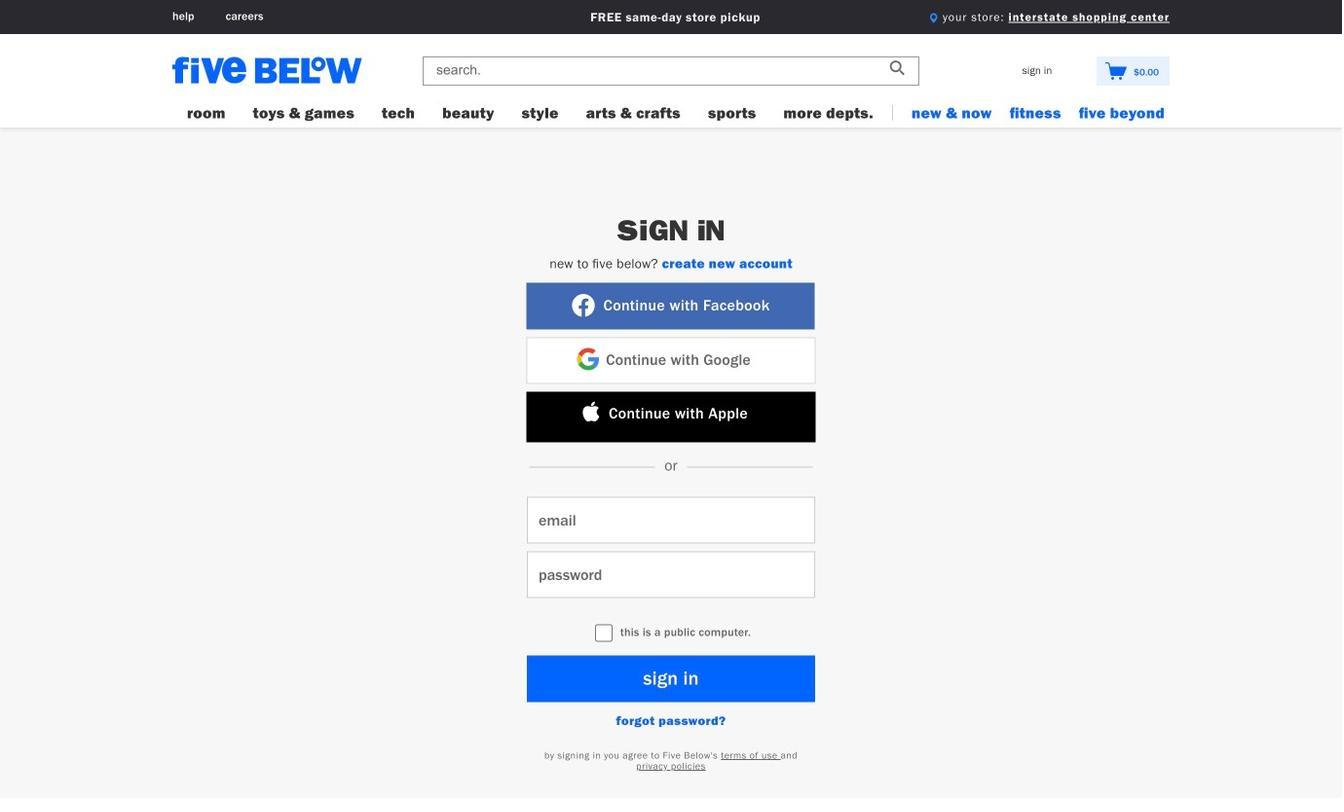 Task type: locate. For each thing, give the bounding box(es) containing it.
facebook image
[[571, 294, 596, 317]]

open cart image
[[1105, 62, 1128, 80]]

open cart image
[[1106, 62, 1127, 80]]

None checkbox
[[595, 625, 612, 642]]

None search field
[[423, 54, 919, 89]]

your home store - interstate shopping center element
[[1009, 8, 1170, 25]]

Password password field
[[527, 552, 815, 599]]



Task type: describe. For each thing, give the bounding box(es) containing it.
Email email field
[[527, 497, 815, 544]]

Search input field
[[423, 56, 919, 86]]



